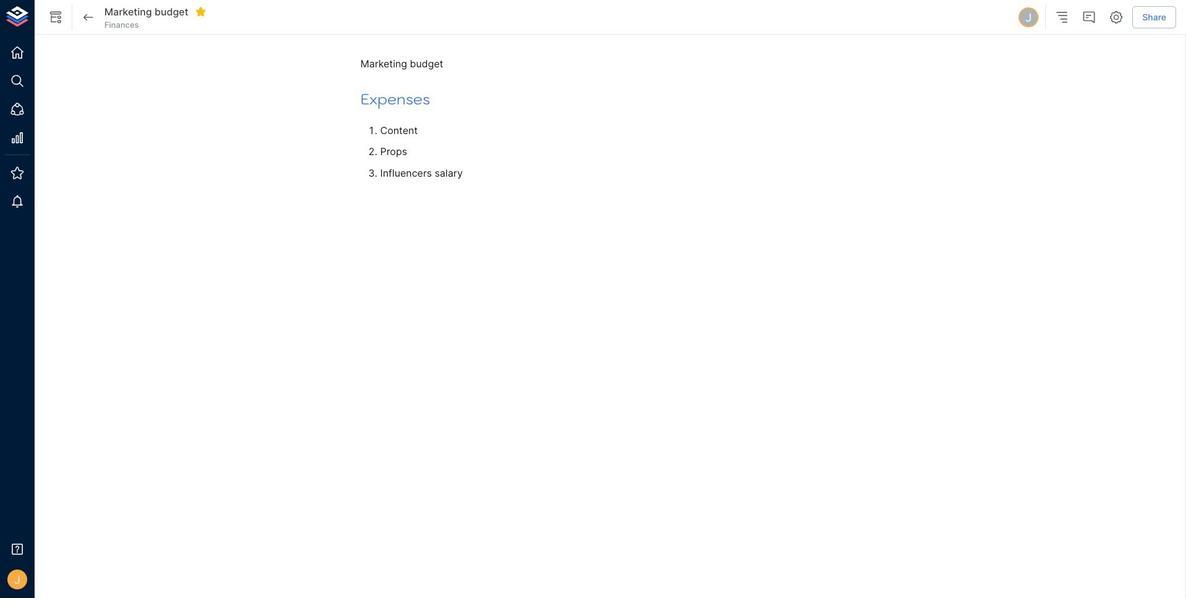 Task type: vqa. For each thing, say whether or not it's contained in the screenshot.
bookmark icon
no



Task type: locate. For each thing, give the bounding box(es) containing it.
go back image
[[81, 10, 96, 25]]

settings image
[[1110, 10, 1125, 25]]



Task type: describe. For each thing, give the bounding box(es) containing it.
table of contents image
[[1055, 10, 1070, 25]]

comments image
[[1082, 10, 1097, 25]]

show wiki image
[[48, 10, 63, 25]]

remove favorite image
[[195, 6, 206, 17]]



